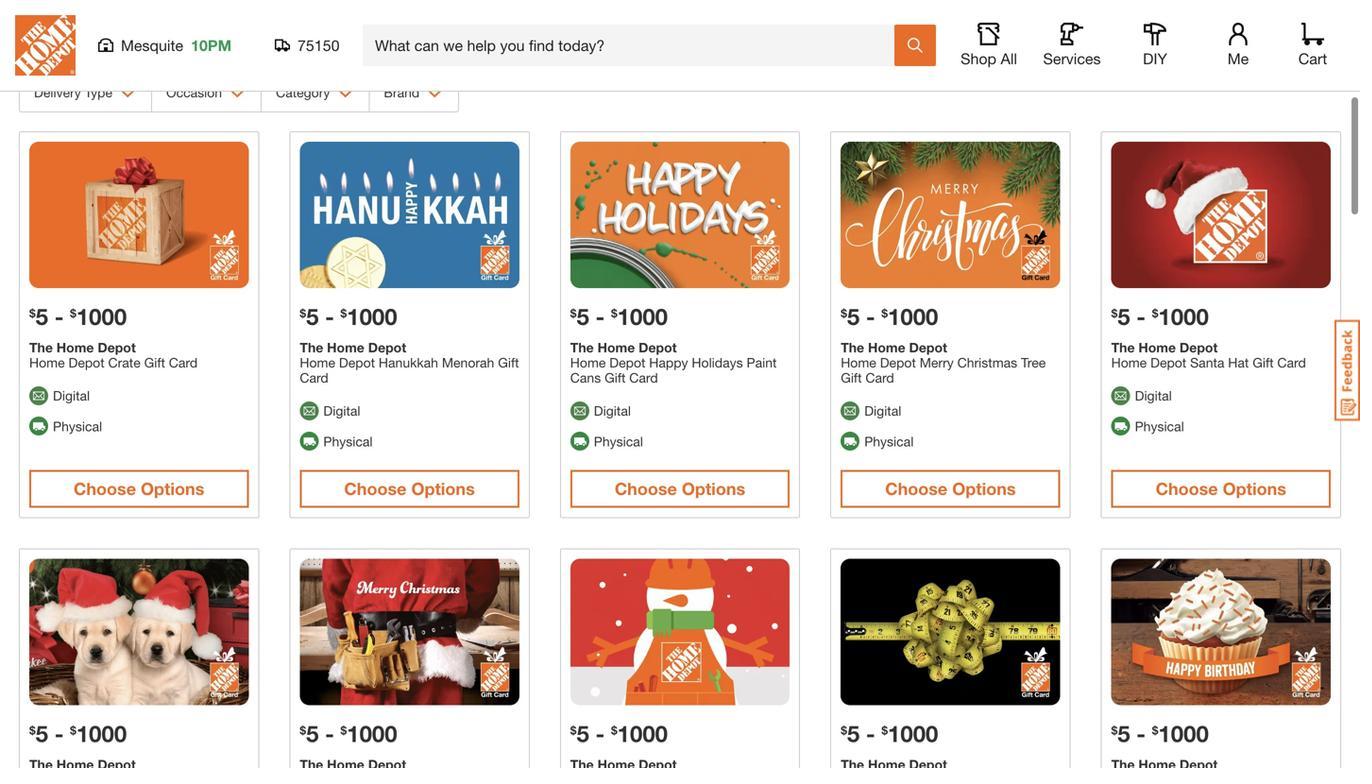 Task type: describe. For each thing, give the bounding box(es) containing it.
gift inside the home depot home depot merry christmas tree gift card
[[841, 370, 862, 385]]

- for home depot santa tool belt gift card image
[[325, 720, 334, 747]]

all
[[1001, 50, 1018, 68]]

5 for home depot merry christmas tree gift card image
[[847, 303, 860, 330]]

cart link
[[1293, 23, 1334, 68]]

open arrow image for occasion
[[231, 90, 245, 98]]

$ 5 - $ 1000 for home depot hanukkah menorah gift card image
[[300, 303, 397, 330]]

category
[[276, 85, 330, 100]]

choose options for santa
[[1156, 479, 1287, 499]]

type
[[85, 85, 112, 100]]

physical for merry
[[865, 433, 914, 449]]

5 for home depot snowman apron gift card image
[[577, 720, 589, 747]]

brand
[[384, 85, 420, 100]]

digital for the home depot home depot santa hat gift card
[[1135, 388, 1172, 403]]

feedback link image
[[1335, 319, 1361, 421]]

shop all button
[[959, 23, 1020, 68]]

shop all
[[961, 50, 1018, 68]]

happy
[[649, 355, 688, 370]]

- for home depot crate gift card image
[[55, 303, 64, 330]]

physical for crate
[[53, 418, 102, 434]]

75150 button
[[275, 36, 340, 55]]

hanukkah
[[379, 355, 438, 370]]

$ 5 - $ 1000 for home depot merry christmas tree gift card image
[[841, 303, 939, 330]]

card inside the home depot home depot crate gift card
[[169, 355, 198, 370]]

physical image for the home depot home depot hanukkah menorah gift card
[[300, 432, 319, 451]]

digital image for home depot crate gift card
[[29, 386, 48, 405]]

5 for the home depot tape measure bow gift card image at the bottom
[[847, 720, 860, 747]]

physical for happy
[[594, 433, 643, 449]]

- for home depot santa puppies gift card image
[[55, 720, 64, 747]]

digital for the home depot home depot merry christmas tree gift card
[[865, 403, 902, 418]]

$ 5 - $ 1000 for the home depot tape measure bow gift card image at the bottom
[[841, 720, 939, 747]]

digital for the home depot home depot crate gift card
[[53, 388, 90, 403]]

the for home depot happy holidays paint cans gift card
[[571, 340, 594, 355]]

digital image for home depot happy holidays paint cans gift card
[[571, 401, 589, 420]]

the home depot logo image
[[15, 15, 76, 76]]

$ 5 - $ 1000 for home depot santa puppies gift card image
[[29, 720, 127, 747]]

choose options button for hanukkah
[[300, 470, 520, 508]]

5 for home depot happy holidays paint cans gift card image
[[577, 303, 589, 330]]

merry
[[920, 355, 954, 370]]

card inside the home depot home depot hanukkah menorah gift card
[[300, 370, 329, 385]]

tree
[[1022, 355, 1046, 370]]

digital image for home depot merry christmas tree gift card
[[841, 401, 860, 420]]

delivery
[[34, 85, 81, 100]]

1000 for home depot happy holidays paint cans gift card image
[[618, 303, 668, 330]]

1000 for home depot birthday cupcake egift image
[[1159, 720, 1209, 747]]

me
[[1228, 50, 1249, 68]]

paint
[[747, 355, 777, 370]]

options for gift
[[141, 479, 204, 499]]

the for home depot crate gift card
[[29, 340, 53, 355]]

services button
[[1042, 23, 1103, 68]]

1000 for home depot santa tool belt gift card image
[[347, 720, 397, 747]]

home depot tape measure bow gift card image
[[841, 559, 1061, 706]]

choose options for merry
[[886, 479, 1016, 499]]

delivery type link
[[20, 74, 151, 112]]

digital for the home depot home depot hanukkah menorah gift card
[[324, 403, 361, 418]]

digital image for home depot santa hat gift card
[[1112, 386, 1131, 405]]

$ 5 - $ 1000 for home depot santa hat gift card image
[[1112, 303, 1209, 330]]

1000 for home depot crate gift card image
[[76, 303, 127, 330]]

choose options for crate
[[74, 479, 204, 499]]

home depot santa tool belt gift card image
[[300, 559, 520, 706]]

- for home depot happy holidays paint cans gift card image
[[596, 303, 605, 330]]

occasion link
[[152, 74, 261, 112]]

choose for happy
[[615, 479, 677, 499]]

the for home depot santa hat gift card
[[1112, 340, 1135, 355]]

- for home depot snowman apron gift card image
[[596, 720, 605, 747]]

1000 for home depot hanukkah menorah gift card image
[[347, 303, 397, 330]]

cans
[[571, 370, 601, 385]]

the home depot home depot happy holidays paint cans gift card
[[571, 340, 777, 385]]

physical image for the home depot home depot crate gift card
[[29, 417, 48, 436]]

open arrow image for brand
[[428, 90, 442, 98]]

$ 5 - $ 1000 for home depot crate gift card image
[[29, 303, 127, 330]]

the home depot home depot crate gift card
[[29, 340, 198, 370]]

choose options for hanukkah
[[344, 479, 475, 499]]

options for menorah
[[411, 479, 475, 499]]

5 for home depot santa hat gift card image
[[1118, 303, 1131, 330]]

services
[[1044, 50, 1101, 68]]

choose for hanukkah
[[344, 479, 407, 499]]

cart
[[1299, 50, 1328, 68]]

card inside the home depot home depot merry christmas tree gift card
[[866, 370, 895, 385]]

- for home depot merry christmas tree gift card image
[[866, 303, 876, 330]]

the for home depot hanukkah menorah gift card
[[300, 340, 323, 355]]

home depot merry christmas tree gift card image
[[841, 142, 1061, 288]]

1000 for home depot merry christmas tree gift card image
[[888, 303, 939, 330]]

holidays
[[692, 355, 743, 370]]



Task type: vqa. For each thing, say whether or not it's contained in the screenshot.
Home Depot Birthday Cupcake eGift image
yes



Task type: locate. For each thing, give the bounding box(es) containing it.
digital down the home depot home depot crate gift card
[[53, 388, 90, 403]]

5 choose options from the left
[[1156, 479, 1287, 499]]

- for home depot santa hat gift card image
[[1137, 303, 1146, 330]]

5 for home depot birthday cupcake egift image
[[1118, 720, 1131, 747]]

open arrow image inside brand link
[[428, 90, 442, 98]]

home depot birthday cupcake egift image
[[1112, 559, 1331, 706]]

home
[[56, 340, 94, 355], [327, 340, 365, 355], [598, 340, 635, 355], [868, 340, 906, 355], [1139, 340, 1176, 355], [29, 355, 65, 370], [300, 355, 335, 370], [571, 355, 606, 370], [841, 355, 877, 370], [1112, 355, 1147, 370]]

5 for home depot hanukkah menorah gift card image
[[306, 303, 319, 330]]

$ 5 - $ 1000 for home depot happy holidays paint cans gift card image
[[571, 303, 668, 330]]

choose options for happy
[[615, 479, 746, 499]]

depot
[[98, 340, 136, 355], [368, 340, 406, 355], [639, 340, 677, 355], [910, 340, 948, 355], [1180, 340, 1218, 355], [68, 355, 105, 370], [339, 355, 375, 370], [610, 355, 646, 370], [880, 355, 916, 370], [1151, 355, 1187, 370]]

1 horizontal spatial physical image
[[300, 432, 319, 451]]

crate
[[108, 355, 141, 370]]

gift inside the home depot home depot happy holidays paint cans gift card
[[605, 370, 626, 385]]

$ 5 - $ 1000 for home depot santa tool belt gift card image
[[300, 720, 397, 747]]

physical image for the home depot home depot santa hat gift card
[[1112, 417, 1131, 436]]

choose
[[74, 479, 136, 499], [344, 479, 407, 499], [615, 479, 677, 499], [886, 479, 948, 499], [1156, 479, 1219, 499]]

the home depot home depot merry christmas tree gift card
[[841, 340, 1046, 385]]

5 for home depot santa tool belt gift card image
[[306, 720, 319, 747]]

me button
[[1209, 23, 1269, 68]]

brand link
[[370, 74, 459, 112]]

0 horizontal spatial open arrow image
[[121, 90, 135, 98]]

category link
[[262, 74, 369, 112]]

$ 5 - $ 1000
[[29, 303, 127, 330], [300, 303, 397, 330], [571, 303, 668, 330], [841, 303, 939, 330], [1112, 303, 1209, 330], [29, 720, 127, 747], [300, 720, 397, 747], [571, 720, 668, 747], [841, 720, 939, 747], [1112, 720, 1209, 747]]

gift left merry
[[841, 370, 862, 385]]

delivery type
[[34, 85, 112, 100]]

physical for santa
[[1135, 418, 1185, 434]]

the inside the home depot home depot crate gift card
[[29, 340, 53, 355]]

options for christmas
[[953, 479, 1016, 499]]

3 choose from the left
[[615, 479, 677, 499]]

physical image
[[1112, 417, 1131, 436], [841, 432, 860, 451]]

digital
[[53, 388, 90, 403], [1135, 388, 1172, 403], [324, 403, 361, 418], [594, 403, 631, 418], [865, 403, 902, 418]]

3 choose options from the left
[[615, 479, 746, 499]]

digital down the home depot home depot santa hat gift card
[[1135, 388, 1172, 403]]

1000
[[76, 303, 127, 330], [347, 303, 397, 330], [618, 303, 668, 330], [888, 303, 939, 330], [1159, 303, 1209, 330], [76, 720, 127, 747], [347, 720, 397, 747], [618, 720, 668, 747], [888, 720, 939, 747], [1159, 720, 1209, 747]]

10pm
[[191, 36, 232, 54]]

home depot snowman apron gift card image
[[571, 559, 790, 706]]

2 the from the left
[[300, 340, 323, 355]]

digital image for home depot hanukkah menorah gift card
[[300, 401, 319, 420]]

home depot santa puppies gift card image
[[29, 559, 249, 706]]

1 open arrow image from the left
[[121, 90, 135, 98]]

the
[[29, 340, 53, 355], [300, 340, 323, 355], [571, 340, 594, 355], [841, 340, 865, 355], [1112, 340, 1135, 355]]

menorah
[[442, 355, 495, 370]]

2 horizontal spatial physical image
[[571, 432, 589, 451]]

4 options from the left
[[953, 479, 1016, 499]]

mesquite
[[121, 36, 183, 54]]

open arrow image inside occasion 'link'
[[231, 90, 245, 98]]

3 the from the left
[[571, 340, 594, 355]]

gift
[[144, 355, 165, 370], [498, 355, 519, 370], [1253, 355, 1274, 370], [605, 370, 626, 385], [841, 370, 862, 385]]

gift right hat
[[1253, 355, 1274, 370]]

0 horizontal spatial digital image
[[29, 386, 48, 405]]

5
[[36, 303, 48, 330], [306, 303, 319, 330], [577, 303, 589, 330], [847, 303, 860, 330], [1118, 303, 1131, 330], [36, 720, 48, 747], [306, 720, 319, 747], [577, 720, 589, 747], [847, 720, 860, 747], [1118, 720, 1131, 747]]

digital for the home depot home depot happy holidays paint cans gift card
[[594, 403, 631, 418]]

options for holidays
[[682, 479, 746, 499]]

5 choose from the left
[[1156, 479, 1219, 499]]

the for home depot merry christmas tree gift card
[[841, 340, 865, 355]]

the home depot home depot santa hat gift card
[[1112, 340, 1307, 370]]

diy
[[1143, 50, 1168, 68]]

occasion
[[166, 85, 222, 100]]

options
[[141, 479, 204, 499], [411, 479, 475, 499], [682, 479, 746, 499], [953, 479, 1016, 499], [1223, 479, 1287, 499]]

open arrow image right category
[[339, 90, 353, 98]]

5 for home depot santa puppies gift card image
[[36, 720, 48, 747]]

0 horizontal spatial digital image
[[841, 401, 860, 420]]

$ 5 - $ 1000 for home depot snowman apron gift card image
[[571, 720, 668, 747]]

the inside the home depot home depot happy holidays paint cans gift card
[[571, 340, 594, 355]]

4 choose from the left
[[886, 479, 948, 499]]

$
[[29, 307, 36, 320], [70, 307, 76, 320], [300, 307, 306, 320], [341, 307, 347, 320], [571, 307, 577, 320], [611, 307, 618, 320], [841, 307, 847, 320], [882, 307, 888, 320], [1112, 307, 1118, 320], [1153, 307, 1159, 320], [29, 724, 36, 737], [70, 724, 76, 737], [300, 724, 306, 737], [341, 724, 347, 737], [571, 724, 577, 737], [611, 724, 618, 737], [841, 724, 847, 737], [882, 724, 888, 737], [1112, 724, 1118, 737], [1153, 724, 1159, 737]]

open arrow image for category
[[339, 90, 353, 98]]

choose for santa
[[1156, 479, 1219, 499]]

0 horizontal spatial physical image
[[841, 432, 860, 451]]

2 choose from the left
[[344, 479, 407, 499]]

open arrow image right occasion on the left top of the page
[[231, 90, 245, 98]]

1 choose from the left
[[74, 479, 136, 499]]

open arrow image for delivery type
[[121, 90, 135, 98]]

- for the home depot tape measure bow gift card image at the bottom
[[866, 720, 876, 747]]

1 the from the left
[[29, 340, 53, 355]]

the home depot home depot hanukkah menorah gift card
[[300, 340, 519, 385]]

home depot hanukkah menorah gift card image
[[300, 142, 520, 288]]

5 for home depot crate gift card image
[[36, 303, 48, 330]]

hat
[[1229, 355, 1250, 370]]

home depot crate gift card image
[[29, 142, 249, 288]]

2 choose options from the left
[[344, 479, 475, 499]]

card inside the home depot home depot santa hat gift card
[[1278, 355, 1307, 370]]

choose options button for crate
[[29, 470, 249, 508]]

1 open arrow image from the left
[[339, 90, 353, 98]]

1 horizontal spatial open arrow image
[[428, 90, 442, 98]]

digital down cans
[[594, 403, 631, 418]]

open arrow image
[[121, 90, 135, 98], [231, 90, 245, 98]]

4 choose options from the left
[[886, 479, 1016, 499]]

physical image
[[29, 417, 48, 436], [300, 432, 319, 451], [571, 432, 589, 451]]

gift right crate
[[144, 355, 165, 370]]

4 the from the left
[[841, 340, 865, 355]]

options for hat
[[1223, 479, 1287, 499]]

gift inside the home depot home depot santa hat gift card
[[1253, 355, 1274, 370]]

gift right cans
[[605, 370, 626, 385]]

gift right the menorah
[[498, 355, 519, 370]]

open arrow image
[[339, 90, 353, 98], [428, 90, 442, 98]]

2 choose options button from the left
[[300, 470, 520, 508]]

1 horizontal spatial physical image
[[1112, 417, 1131, 436]]

1 options from the left
[[141, 479, 204, 499]]

card
[[169, 355, 198, 370], [1278, 355, 1307, 370], [300, 370, 329, 385], [630, 370, 658, 385], [866, 370, 895, 385]]

1 horizontal spatial digital image
[[300, 401, 319, 420]]

1000 for home depot santa puppies gift card image
[[76, 720, 127, 747]]

the inside the home depot home depot merry christmas tree gift card
[[841, 340, 865, 355]]

physical
[[53, 418, 102, 434], [1135, 418, 1185, 434], [324, 433, 373, 449], [594, 433, 643, 449], [865, 433, 914, 449]]

the inside the home depot home depot santa hat gift card
[[1112, 340, 1135, 355]]

open arrow image inside the delivery type link
[[121, 90, 135, 98]]

gift inside the home depot home depot crate gift card
[[144, 355, 165, 370]]

1 choose options button from the left
[[29, 470, 249, 508]]

-
[[55, 303, 64, 330], [325, 303, 334, 330], [596, 303, 605, 330], [866, 303, 876, 330], [1137, 303, 1146, 330], [55, 720, 64, 747], [325, 720, 334, 747], [596, 720, 605, 747], [866, 720, 876, 747], [1137, 720, 1146, 747]]

choose for crate
[[74, 479, 136, 499]]

1 horizontal spatial open arrow image
[[231, 90, 245, 98]]

2 open arrow image from the left
[[231, 90, 245, 98]]

diy button
[[1125, 23, 1186, 68]]

choose options button for santa
[[1112, 470, 1331, 508]]

- for home depot birthday cupcake egift image
[[1137, 720, 1146, 747]]

gift inside the home depot home depot hanukkah menorah gift card
[[498, 355, 519, 370]]

physical for hanukkah
[[324, 433, 373, 449]]

santa
[[1191, 355, 1225, 370]]

christmas
[[958, 355, 1018, 370]]

physical image for the home depot home depot happy holidays paint cans gift card
[[571, 432, 589, 451]]

3 choose options button from the left
[[571, 470, 790, 508]]

2 horizontal spatial digital image
[[571, 401, 589, 420]]

5 the from the left
[[1112, 340, 1135, 355]]

4 choose options button from the left
[[841, 470, 1061, 508]]

choose options button
[[29, 470, 249, 508], [300, 470, 520, 508], [571, 470, 790, 508], [841, 470, 1061, 508], [1112, 470, 1331, 508]]

- for home depot hanukkah menorah gift card image
[[325, 303, 334, 330]]

digital down the home depot home depot hanukkah menorah gift card
[[324, 403, 361, 418]]

1 choose options from the left
[[74, 479, 204, 499]]

2 open arrow image from the left
[[428, 90, 442, 98]]

5 options from the left
[[1223, 479, 1287, 499]]

75150
[[298, 36, 340, 54]]

open arrow image inside category link
[[339, 90, 353, 98]]

1000 for home depot santa hat gift card image
[[1159, 303, 1209, 330]]

open arrow image right brand
[[428, 90, 442, 98]]

0 horizontal spatial physical image
[[29, 417, 48, 436]]

1000 for home depot snowman apron gift card image
[[618, 720, 668, 747]]

choose options button for happy
[[571, 470, 790, 508]]

physical image for the home depot home depot merry christmas tree gift card
[[841, 432, 860, 451]]

0 horizontal spatial open arrow image
[[339, 90, 353, 98]]

What can we help you find today? search field
[[375, 26, 894, 65]]

the inside the home depot home depot hanukkah menorah gift card
[[300, 340, 323, 355]]

2 options from the left
[[411, 479, 475, 499]]

digital image
[[1112, 386, 1131, 405], [841, 401, 860, 420]]

digital down the home depot home depot merry christmas tree gift card
[[865, 403, 902, 418]]

1000 for the home depot tape measure bow gift card image at the bottom
[[888, 720, 939, 747]]

card inside the home depot home depot happy holidays paint cans gift card
[[630, 370, 658, 385]]

choose options button for merry
[[841, 470, 1061, 508]]

choose options
[[74, 479, 204, 499], [344, 479, 475, 499], [615, 479, 746, 499], [886, 479, 1016, 499], [1156, 479, 1287, 499]]

shop
[[961, 50, 997, 68]]

1 horizontal spatial digital image
[[1112, 386, 1131, 405]]

digital image
[[29, 386, 48, 405], [300, 401, 319, 420], [571, 401, 589, 420]]

choose for merry
[[886, 479, 948, 499]]

home depot santa hat gift card image
[[1112, 142, 1331, 288]]

5 choose options button from the left
[[1112, 470, 1331, 508]]

mesquite 10pm
[[121, 36, 232, 54]]

open arrow image right type
[[121, 90, 135, 98]]

3 options from the left
[[682, 479, 746, 499]]

$ 5 - $ 1000 for home depot birthday cupcake egift image
[[1112, 720, 1209, 747]]

home depot happy holidays paint cans gift card image
[[571, 142, 790, 288]]



